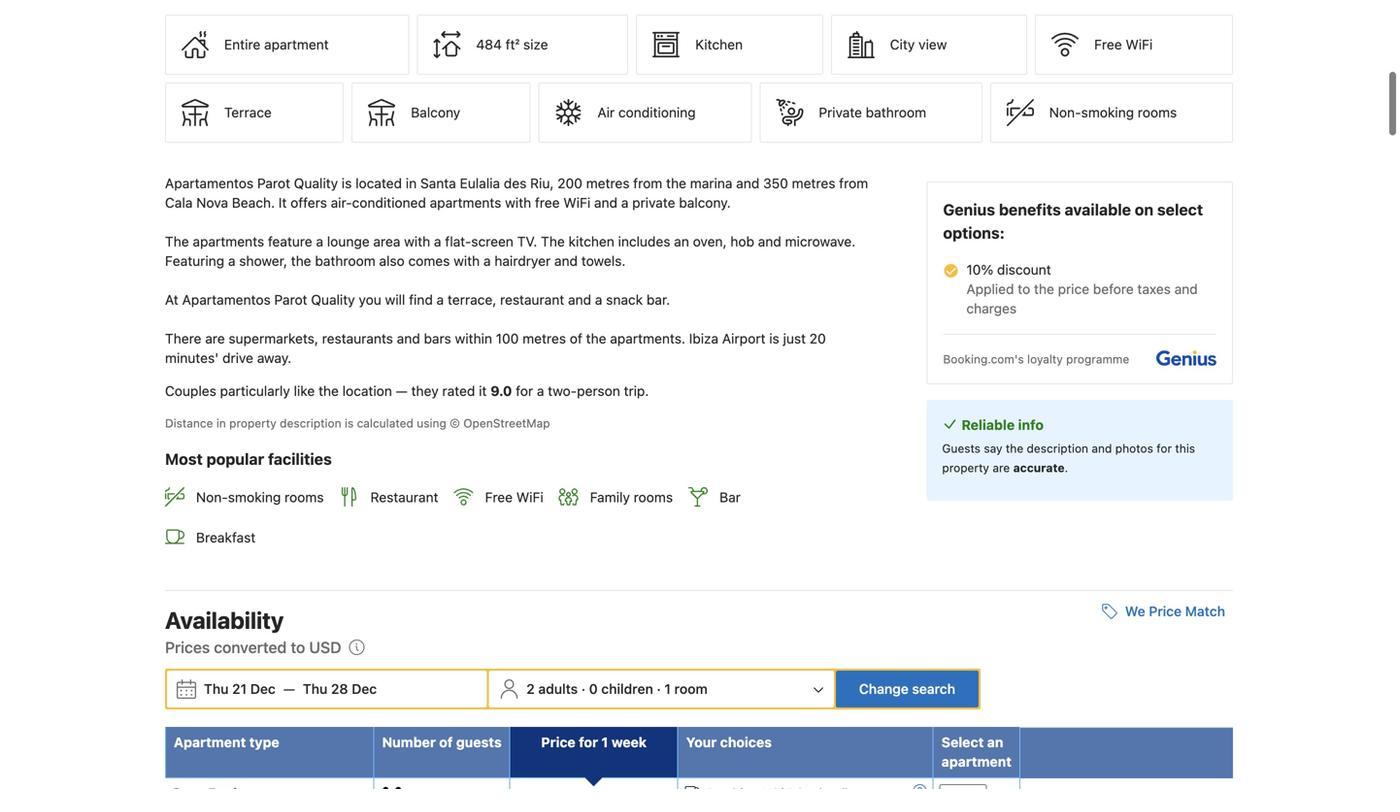 Task type: describe. For each thing, give the bounding box(es) containing it.
this
[[1176, 442, 1196, 456]]

2 vertical spatial for
[[579, 735, 598, 751]]

0 horizontal spatial non-smoking rooms
[[196, 489, 324, 505]]

hairdryer
[[495, 253, 551, 269]]

info
[[1018, 417, 1044, 433]]

at
[[165, 292, 179, 308]]

the right like
[[319, 383, 339, 399]]

calculated
[[357, 417, 414, 430]]

restaurant
[[371, 489, 439, 505]]

air
[[598, 105, 615, 121]]

free wifi button
[[1035, 15, 1234, 75]]

change search
[[859, 681, 956, 697]]

apartments.
[[610, 331, 686, 347]]

we price match button
[[1094, 594, 1234, 629]]

1 vertical spatial apartment
[[942, 754, 1012, 770]]

non-smoking rooms inside button
[[1050, 105, 1177, 121]]

entire apartment
[[224, 37, 329, 53]]

0 horizontal spatial rooms
[[285, 489, 324, 505]]

your
[[686, 735, 717, 751]]

lounge
[[327, 234, 370, 250]]

more details on meals and payment options image
[[914, 785, 927, 790]]

1 vertical spatial free
[[485, 489, 513, 505]]

choices
[[720, 735, 772, 751]]

bathroom inside button
[[866, 105, 927, 121]]

discount
[[997, 262, 1052, 278]]

accurate .
[[1014, 461, 1069, 475]]

location
[[343, 383, 392, 399]]

1 horizontal spatial —
[[396, 383, 408, 399]]

taxes
[[1138, 281, 1171, 297]]

0 horizontal spatial property
[[229, 417, 277, 430]]

10%
[[967, 262, 994, 278]]

non- inside button
[[1050, 105, 1082, 121]]

usd
[[309, 638, 341, 657]]

a left lounge
[[316, 234, 324, 250]]

it
[[279, 195, 287, 211]]

change search button
[[836, 671, 979, 708]]

shower,
[[239, 253, 287, 269]]

restaurants
[[322, 331, 393, 347]]

28
[[331, 681, 348, 697]]

cala
[[165, 195, 193, 211]]

airport
[[722, 331, 766, 347]]

adults
[[538, 681, 578, 697]]

a left snack
[[595, 292, 603, 308]]

1 vertical spatial to
[[291, 638, 305, 657]]

charges
[[967, 301, 1017, 317]]

bathroom inside apartamentos parot quality is located in santa eulalia des riu, 200 metres from the marina and 350 metres from cala nova beach. it offers air-conditioned apartments with free wifi and a private balcony. the apartments feature a lounge area with a flat-screen tv. the kitchen includes an oven, hob and microwave. featuring a shower, the bathroom also comes with a hairdryer and towels. at apartamentos parot quality you will find a terrace, restaurant and a snack bar. there are supermarkets, restaurants and bars within 100 metres of the apartments. ibiza airport is just 20 minutes' drive away.
[[315, 253, 376, 269]]

beach.
[[232, 195, 275, 211]]

1 from from the left
[[634, 175, 663, 191]]

offers
[[291, 195, 327, 211]]

photos
[[1116, 442, 1154, 456]]

two-
[[548, 383, 577, 399]]

484 ft² size button
[[417, 15, 629, 75]]

des
[[504, 175, 527, 191]]

change
[[859, 681, 909, 697]]

the inside guests say the description and photos for this property are
[[1006, 442, 1024, 456]]

on
[[1135, 201, 1154, 219]]

100
[[496, 331, 519, 347]]

2 thu from the left
[[303, 681, 328, 697]]

kitchen
[[569, 234, 615, 250]]

0 horizontal spatial for
[[516, 383, 533, 399]]

2 vertical spatial is
[[345, 417, 354, 430]]

number of guests
[[382, 735, 502, 751]]

size
[[523, 37, 548, 53]]

private bathroom button
[[760, 83, 983, 143]]

options:
[[943, 224, 1005, 242]]

apartamentos parot quality is located in santa eulalia des riu, 200 metres from the marina and 350 metres from cala nova beach. it offers air-conditioned apartments with free wifi and a private balcony. the apartments feature a lounge area with a flat-screen tv. the kitchen includes an oven, hob and microwave. featuring a shower, the bathroom also comes with a hairdryer and towels. at apartamentos parot quality you will find a terrace, restaurant and a snack bar. there are supermarkets, restaurants and bars within 100 metres of the apartments. ibiza airport is just 20 minutes' drive away.
[[165, 175, 872, 366]]

and inside 10% discount applied to the price before taxes and charges
[[1175, 281, 1198, 297]]

an inside apartamentos parot quality is located in santa eulalia des riu, 200 metres from the marina and 350 metres from cala nova beach. it offers air-conditioned apartments with free wifi and a private balcony. the apartments feature a lounge area with a flat-screen tv. the kitchen includes an oven, hob and microwave. featuring a shower, the bathroom also comes with a hairdryer and towels. at apartamentos parot quality you will find a terrace, restaurant and a snack bar. there are supermarkets, restaurants and bars within 100 metres of the apartments. ibiza airport is just 20 minutes' drive away.
[[674, 234, 689, 250]]

2
[[527, 681, 535, 697]]

entire
[[224, 37, 261, 53]]

9.0
[[491, 383, 512, 399]]

wifi inside button
[[1126, 37, 1153, 53]]

terrace
[[224, 105, 272, 121]]

price inside dropdown button
[[1149, 603, 1182, 619]]

484
[[476, 37, 502, 53]]

openstreetmap
[[464, 417, 550, 430]]

kitchen button
[[636, 15, 823, 75]]

towels.
[[582, 253, 626, 269]]

1 vertical spatial with
[[404, 234, 430, 250]]

located
[[356, 175, 402, 191]]

price for 1 week
[[541, 735, 647, 751]]

using
[[417, 417, 447, 430]]

1 vertical spatial is
[[770, 331, 780, 347]]

week
[[612, 735, 647, 751]]

description for is
[[280, 417, 341, 430]]

availability
[[165, 607, 284, 634]]

free wifi inside button
[[1095, 37, 1153, 53]]

balcony.
[[679, 195, 731, 211]]

1 horizontal spatial metres
[[586, 175, 630, 191]]

2 occupancy image from the left
[[393, 787, 406, 790]]

350
[[763, 175, 789, 191]]

0 horizontal spatial apartments
[[193, 234, 264, 250]]

apartment inside button
[[264, 37, 329, 53]]

apartment
[[174, 735, 246, 751]]

2 · from the left
[[657, 681, 661, 697]]

city
[[890, 37, 915, 53]]

like
[[294, 383, 315, 399]]

distance in property description is calculated using © openstreetmap
[[165, 417, 550, 430]]

484 ft² size
[[476, 37, 548, 53]]

0 horizontal spatial non-
[[196, 489, 228, 505]]

your choices
[[686, 735, 772, 751]]

rated
[[442, 383, 475, 399]]

genius
[[943, 201, 996, 219]]

1 inside dropdown button
[[665, 681, 671, 697]]

©
[[450, 417, 460, 430]]

couples
[[165, 383, 216, 399]]

room
[[675, 681, 708, 697]]

for inside guests say the description and photos for this property are
[[1157, 442, 1172, 456]]

a right find
[[437, 292, 444, 308]]

there
[[165, 331, 202, 347]]

air conditioning button
[[538, 83, 752, 143]]

0 vertical spatial quality
[[294, 175, 338, 191]]

type
[[249, 735, 279, 751]]

0 horizontal spatial price
[[541, 735, 576, 751]]

are inside apartamentos parot quality is located in santa eulalia des riu, 200 metres from the marina and 350 metres from cala nova beach. it offers air-conditioned apartments with free wifi and a private balcony. the apartments feature a lounge area with a flat-screen tv. the kitchen includes an oven, hob and microwave. featuring a shower, the bathroom also comes with a hairdryer and towels. at apartamentos parot quality you will find a terrace, restaurant and a snack bar. there are supermarkets, restaurants and bars within 100 metres of the apartments. ibiza airport is just 20 minutes' drive away.
[[205, 331, 225, 347]]

0 vertical spatial with
[[505, 195, 531, 211]]

view
[[919, 37, 947, 53]]

to inside 10% discount applied to the price before taxes and charges
[[1018, 281, 1031, 297]]

terrace button
[[165, 83, 344, 143]]

couples particularly like the location — they rated it 9.0 for a two-person trip.
[[165, 383, 649, 399]]

benefits
[[999, 201, 1061, 219]]

2 dec from the left
[[352, 681, 377, 697]]

1 the from the left
[[165, 234, 189, 250]]

2 horizontal spatial metres
[[792, 175, 836, 191]]

bar.
[[647, 292, 670, 308]]

ibiza
[[689, 331, 719, 347]]



Task type: locate. For each thing, give the bounding box(es) containing it.
private
[[632, 195, 676, 211]]

— right 21
[[283, 681, 295, 697]]

balcony
[[411, 105, 461, 121]]

1 vertical spatial smoking
[[228, 489, 281, 505]]

terrace,
[[448, 292, 497, 308]]

are inside guests say the description and photos for this property are
[[993, 461, 1010, 475]]

apartment type
[[174, 735, 279, 751]]

0 horizontal spatial thu
[[204, 681, 229, 697]]

· right children
[[657, 681, 661, 697]]

price down adults
[[541, 735, 576, 751]]

1 horizontal spatial non-smoking rooms
[[1050, 105, 1177, 121]]

1 vertical spatial parot
[[274, 292, 307, 308]]

0 horizontal spatial free wifi
[[485, 489, 544, 505]]

rooms down 'free wifi' button
[[1138, 105, 1177, 121]]

metres right the 350
[[792, 175, 836, 191]]

quality
[[294, 175, 338, 191], [311, 292, 355, 308]]

property down guests
[[943, 461, 990, 475]]

parot up supermarkets,
[[274, 292, 307, 308]]

hob
[[731, 234, 755, 250]]

and left bars
[[397, 331, 420, 347]]

non-smoking rooms button
[[990, 83, 1234, 143]]

1 horizontal spatial 1
[[665, 681, 671, 697]]

1 horizontal spatial rooms
[[634, 489, 673, 505]]

popular
[[207, 450, 264, 469]]

0 vertical spatial parot
[[257, 175, 290, 191]]

0 vertical spatial to
[[1018, 281, 1031, 297]]

0 vertical spatial wifi
[[1126, 37, 1153, 53]]

reliable info
[[962, 417, 1044, 433]]

— left they
[[396, 383, 408, 399]]

0 vertical spatial free wifi
[[1095, 37, 1153, 53]]

0 horizontal spatial to
[[291, 638, 305, 657]]

ft²
[[506, 37, 520, 53]]

1 dec from the left
[[250, 681, 276, 697]]

1 horizontal spatial of
[[570, 331, 583, 347]]

free wifi down openstreetmap on the bottom left of the page
[[485, 489, 544, 505]]

a
[[621, 195, 629, 211], [316, 234, 324, 250], [434, 234, 442, 250], [228, 253, 236, 269], [484, 253, 491, 269], [437, 292, 444, 308], [595, 292, 603, 308], [537, 383, 544, 399]]

rooms right family
[[634, 489, 673, 505]]

booking.com's
[[943, 353, 1024, 366]]

0 horizontal spatial wifi
[[517, 489, 544, 505]]

air-
[[331, 195, 352, 211]]

property inside guests say the description and photos for this property are
[[943, 461, 990, 475]]

city view
[[890, 37, 947, 53]]

the up featuring
[[165, 234, 189, 250]]

0 vertical spatial an
[[674, 234, 689, 250]]

2 horizontal spatial with
[[505, 195, 531, 211]]

smoking
[[1082, 105, 1135, 121], [228, 489, 281, 505]]

most
[[165, 450, 203, 469]]

1 occupancy image from the left
[[380, 787, 393, 790]]

apartamentos
[[165, 175, 254, 191], [182, 292, 271, 308]]

metres right 100
[[523, 331, 566, 347]]

breakfast
[[196, 530, 256, 546]]

apartment down select
[[942, 754, 1012, 770]]

is
[[342, 175, 352, 191], [770, 331, 780, 347], [345, 417, 354, 430]]

1 vertical spatial apartments
[[193, 234, 264, 250]]

screen
[[471, 234, 514, 250]]

riu,
[[530, 175, 554, 191]]

1 horizontal spatial apartments
[[430, 195, 502, 211]]

thu 21 dec button
[[196, 672, 283, 707]]

1 vertical spatial for
[[1157, 442, 1172, 456]]

the
[[165, 234, 189, 250], [541, 234, 565, 250]]

includes
[[618, 234, 671, 250]]

and inside guests say the description and photos for this property are
[[1092, 442, 1113, 456]]

0 vertical spatial are
[[205, 331, 225, 347]]

· left 0 at the bottom
[[582, 681, 586, 697]]

non-smoking rooms down most popular facilities
[[196, 489, 324, 505]]

0 horizontal spatial free
[[485, 489, 513, 505]]

area
[[373, 234, 401, 250]]

0 vertical spatial is
[[342, 175, 352, 191]]

and right hob
[[758, 234, 782, 250]]

1 horizontal spatial price
[[1149, 603, 1182, 619]]

0 vertical spatial 1
[[665, 681, 671, 697]]

city view button
[[831, 15, 1028, 75]]

apartment right entire
[[264, 37, 329, 53]]

1 horizontal spatial an
[[988, 735, 1004, 751]]

select an apartment
[[942, 735, 1012, 770]]

property
[[229, 417, 277, 430], [943, 461, 990, 475]]

rooms inside button
[[1138, 105, 1177, 121]]

is left calculated
[[345, 417, 354, 430]]

1 vertical spatial an
[[988, 735, 1004, 751]]

is left just
[[770, 331, 780, 347]]

1 horizontal spatial dec
[[352, 681, 377, 697]]

1 thu from the left
[[204, 681, 229, 697]]

the right say on the bottom right
[[1006, 442, 1024, 456]]

0 horizontal spatial ·
[[582, 681, 586, 697]]

0 vertical spatial apartments
[[430, 195, 502, 211]]

the down feature
[[291, 253, 311, 269]]

santa
[[421, 175, 456, 191]]

air conditioning
[[598, 105, 696, 121]]

0 horizontal spatial are
[[205, 331, 225, 347]]

free up non-smoking rooms button
[[1095, 37, 1122, 53]]

of left guests at left
[[439, 735, 453, 751]]

1 left week
[[602, 735, 608, 751]]

in left santa
[[406, 175, 417, 191]]

the inside 10% discount applied to the price before taxes and charges
[[1034, 281, 1055, 297]]

are up drive on the left top of page
[[205, 331, 225, 347]]

wifi down 200
[[564, 195, 591, 211]]

0 vertical spatial apartamentos
[[165, 175, 254, 191]]

1 horizontal spatial with
[[454, 253, 480, 269]]

oven,
[[693, 234, 727, 250]]

0 horizontal spatial dec
[[250, 681, 276, 697]]

to left usd
[[291, 638, 305, 657]]

an inside select an apartment
[[988, 735, 1004, 751]]

for left week
[[579, 735, 598, 751]]

and up kitchen at top left
[[594, 195, 618, 211]]

from up microwave.
[[839, 175, 869, 191]]

person
[[577, 383, 620, 399]]

2 adults · 0 children · 1 room button
[[491, 671, 832, 708]]

will
[[385, 292, 405, 308]]

free
[[1095, 37, 1122, 53], [485, 489, 513, 505]]

an right select
[[988, 735, 1004, 751]]

0 horizontal spatial with
[[404, 234, 430, 250]]

0 vertical spatial description
[[280, 417, 341, 430]]

1 vertical spatial non-
[[196, 489, 228, 505]]

apartamentos up nova on the left of page
[[165, 175, 254, 191]]

2 vertical spatial with
[[454, 253, 480, 269]]

conditioning
[[619, 105, 696, 121]]

1 horizontal spatial non-
[[1050, 105, 1082, 121]]

1 horizontal spatial to
[[1018, 281, 1031, 297]]

prices
[[165, 638, 210, 657]]

in inside apartamentos parot quality is located in santa eulalia des riu, 200 metres from the marina and 350 metres from cala nova beach. it offers air-conditioned apartments with free wifi and a private balcony. the apartments feature a lounge area with a flat-screen tv. the kitchen includes an oven, hob and microwave. featuring a shower, the bathroom also comes with a hairdryer and towels. at apartamentos parot quality you will find a terrace, restaurant and a snack bar. there are supermarkets, restaurants and bars within 100 metres of the apartments. ibiza airport is just 20 minutes' drive away.
[[406, 175, 417, 191]]

description for and
[[1027, 442, 1089, 456]]

the down discount
[[1034, 281, 1055, 297]]

20
[[810, 331, 826, 347]]

description up . at the bottom of the page
[[1027, 442, 1089, 456]]

price
[[1058, 281, 1090, 297]]

and left snack
[[568, 292, 592, 308]]

quality up offers
[[294, 175, 338, 191]]

applied
[[967, 281, 1014, 297]]

rooms down facilities
[[285, 489, 324, 505]]

1 vertical spatial quality
[[311, 292, 355, 308]]

1 vertical spatial price
[[541, 735, 576, 751]]

1 vertical spatial of
[[439, 735, 453, 751]]

thu 28 dec button
[[295, 672, 385, 707]]

guests say the description and photos for this property are
[[943, 442, 1196, 475]]

quality left you
[[311, 292, 355, 308]]

0 horizontal spatial the
[[165, 234, 189, 250]]

from
[[634, 175, 663, 191], [839, 175, 869, 191]]

1 vertical spatial in
[[216, 417, 226, 430]]

loyalty
[[1028, 353, 1063, 366]]

an left oven,
[[674, 234, 689, 250]]

they
[[411, 383, 439, 399]]

and
[[736, 175, 760, 191], [594, 195, 618, 211], [758, 234, 782, 250], [555, 253, 578, 269], [1175, 281, 1198, 297], [568, 292, 592, 308], [397, 331, 420, 347], [1092, 442, 1113, 456]]

is up the air-
[[342, 175, 352, 191]]

2 horizontal spatial wifi
[[1126, 37, 1153, 53]]

of inside apartamentos parot quality is located in santa eulalia des riu, 200 metres from the marina and 350 metres from cala nova beach. it offers air-conditioned apartments with free wifi and a private balcony. the apartments feature a lounge area with a flat-screen tv. the kitchen includes an oven, hob and microwave. featuring a shower, the bathroom also comes with a hairdryer and towels. at apartamentos parot quality you will find a terrace, restaurant and a snack bar. there are supermarkets, restaurants and bars within 100 metres of the apartments. ibiza airport is just 20 minutes' drive away.
[[570, 331, 583, 347]]

with
[[505, 195, 531, 211], [404, 234, 430, 250], [454, 253, 480, 269]]

and down kitchen at top left
[[555, 253, 578, 269]]

1 vertical spatial property
[[943, 461, 990, 475]]

wifi inside apartamentos parot quality is located in santa eulalia des riu, 200 metres from the marina and 350 metres from cala nova beach. it offers air-conditioned apartments with free wifi and a private balcony. the apartments feature a lounge area with a flat-screen tv. the kitchen includes an oven, hob and microwave. featuring a shower, the bathroom also comes with a hairdryer and towels. at apartamentos parot quality you will find a terrace, restaurant and a snack bar. there are supermarkets, restaurants and bars within 100 metres of the apartments. ibiza airport is just 20 minutes' drive away.
[[564, 195, 591, 211]]

0 horizontal spatial bathroom
[[315, 253, 376, 269]]

dec right 21
[[250, 681, 276, 697]]

apartments up featuring
[[193, 234, 264, 250]]

it
[[479, 383, 487, 399]]

1 horizontal spatial from
[[839, 175, 869, 191]]

1 horizontal spatial bathroom
[[866, 105, 927, 121]]

for right 9.0
[[516, 383, 533, 399]]

a left 'flat-'
[[434, 234, 442, 250]]

entire apartment button
[[165, 15, 409, 75]]

with down des
[[505, 195, 531, 211]]

before
[[1094, 281, 1134, 297]]

supermarkets,
[[229, 331, 319, 347]]

wifi
[[1126, 37, 1153, 53], [564, 195, 591, 211], [517, 489, 544, 505]]

2 from from the left
[[839, 175, 869, 191]]

microwave.
[[785, 234, 856, 250]]

children
[[602, 681, 653, 697]]

0
[[589, 681, 598, 697]]

dec
[[250, 681, 276, 697], [352, 681, 377, 697]]

we price match
[[1125, 603, 1226, 619]]

21
[[232, 681, 247, 697]]

apartments down eulalia on the top left of page
[[430, 195, 502, 211]]

wifi up non-smoking rooms button
[[1126, 37, 1153, 53]]

2 the from the left
[[541, 234, 565, 250]]

bars
[[424, 331, 451, 347]]

1 horizontal spatial ·
[[657, 681, 661, 697]]

1 horizontal spatial are
[[993, 461, 1010, 475]]

apartamentos down featuring
[[182, 292, 271, 308]]

for
[[516, 383, 533, 399], [1157, 442, 1172, 456], [579, 735, 598, 751]]

in right distance
[[216, 417, 226, 430]]

the down snack
[[586, 331, 607, 347]]

metres right 200
[[586, 175, 630, 191]]

bathroom right private
[[866, 105, 927, 121]]

a left 'shower,'
[[228, 253, 236, 269]]

2 adults · 0 children · 1 room
[[527, 681, 708, 697]]

accurate
[[1014, 461, 1065, 475]]

1 vertical spatial 1
[[602, 735, 608, 751]]

1 horizontal spatial thu
[[303, 681, 328, 697]]

away.
[[257, 350, 292, 366]]

0 vertical spatial for
[[516, 383, 533, 399]]

and right taxes
[[1175, 281, 1198, 297]]

a left private
[[621, 195, 629, 211]]

smoking down 'free wifi' button
[[1082, 105, 1135, 121]]

2 vertical spatial wifi
[[517, 489, 544, 505]]

—
[[396, 383, 408, 399], [283, 681, 295, 697]]

and left the 350
[[736, 175, 760, 191]]

free
[[535, 195, 560, 211]]

free inside button
[[1095, 37, 1122, 53]]

minutes'
[[165, 350, 219, 366]]

0 vertical spatial smoking
[[1082, 105, 1135, 121]]

bathroom down lounge
[[315, 253, 376, 269]]

price right we at the right bottom
[[1149, 603, 1182, 619]]

0 horizontal spatial —
[[283, 681, 295, 697]]

0 horizontal spatial in
[[216, 417, 226, 430]]

a down 'screen'
[[484, 253, 491, 269]]

0 vertical spatial free
[[1095, 37, 1122, 53]]

smoking inside button
[[1082, 105, 1135, 121]]

the right tv.
[[541, 234, 565, 250]]

drive
[[222, 350, 253, 366]]

smoking down most popular facilities
[[228, 489, 281, 505]]

2 horizontal spatial for
[[1157, 442, 1172, 456]]

to down discount
[[1018, 281, 1031, 297]]

booking.com's loyalty programme
[[943, 353, 1130, 366]]

non-smoking rooms
[[1050, 105, 1177, 121], [196, 489, 324, 505]]

0 vertical spatial —
[[396, 383, 408, 399]]

parot up it
[[257, 175, 290, 191]]

0 horizontal spatial metres
[[523, 331, 566, 347]]

description down like
[[280, 417, 341, 430]]

1 vertical spatial apartamentos
[[182, 292, 271, 308]]

the up private
[[666, 175, 687, 191]]

are down say on the bottom right
[[993, 461, 1010, 475]]

1 vertical spatial non-smoking rooms
[[196, 489, 324, 505]]

0 vertical spatial apartment
[[264, 37, 329, 53]]

thu left 21
[[204, 681, 229, 697]]

select
[[1158, 201, 1204, 219]]

with down 'flat-'
[[454, 253, 480, 269]]

wifi down openstreetmap on the bottom left of the page
[[517, 489, 544, 505]]

free down openstreetmap on the bottom left of the page
[[485, 489, 513, 505]]

bar
[[720, 489, 741, 505]]

description inside guests say the description and photos for this property are
[[1027, 442, 1089, 456]]

property down particularly
[[229, 417, 277, 430]]

and left 'photos'
[[1092, 442, 1113, 456]]

family
[[590, 489, 630, 505]]

non- down 'free wifi' button
[[1050, 105, 1082, 121]]

of up the 'two-'
[[570, 331, 583, 347]]

1 vertical spatial —
[[283, 681, 295, 697]]

non- up 'breakfast'
[[196, 489, 228, 505]]

10% discount applied to the price before taxes and charges
[[967, 262, 1198, 317]]

0 horizontal spatial of
[[439, 735, 453, 751]]

thu left 28
[[303, 681, 328, 697]]

0 horizontal spatial apartment
[[264, 37, 329, 53]]

.
[[1065, 461, 1069, 475]]

1 left room
[[665, 681, 671, 697]]

1 horizontal spatial the
[[541, 234, 565, 250]]

1 horizontal spatial wifi
[[564, 195, 591, 211]]

private bathroom
[[819, 105, 927, 121]]

1 horizontal spatial property
[[943, 461, 990, 475]]

free wifi up non-smoking rooms button
[[1095, 37, 1153, 53]]

0 vertical spatial non-
[[1050, 105, 1082, 121]]

1 vertical spatial description
[[1027, 442, 1089, 456]]

1 vertical spatial are
[[993, 461, 1010, 475]]

snack
[[606, 292, 643, 308]]

·
[[582, 681, 586, 697], [657, 681, 661, 697]]

an
[[674, 234, 689, 250], [988, 735, 1004, 751]]

a left the 'two-'
[[537, 383, 544, 399]]

with up comes
[[404, 234, 430, 250]]

genius benefits available on select options:
[[943, 201, 1204, 242]]

1 vertical spatial free wifi
[[485, 489, 544, 505]]

occupancy image
[[380, 787, 393, 790], [393, 787, 406, 790]]

from up private
[[634, 175, 663, 191]]

0 horizontal spatial 1
[[602, 735, 608, 751]]

1 · from the left
[[582, 681, 586, 697]]

0 vertical spatial price
[[1149, 603, 1182, 619]]

0 vertical spatial in
[[406, 175, 417, 191]]

dec right 28
[[352, 681, 377, 697]]

1 horizontal spatial free
[[1095, 37, 1122, 53]]

1 horizontal spatial apartment
[[942, 754, 1012, 770]]

0 horizontal spatial description
[[280, 417, 341, 430]]

0 vertical spatial non-smoking rooms
[[1050, 105, 1177, 121]]

non-smoking rooms down 'free wifi' button
[[1050, 105, 1177, 121]]

for left this
[[1157, 442, 1172, 456]]



Task type: vqa. For each thing, say whether or not it's contained in the screenshot.
right THE WITH
yes



